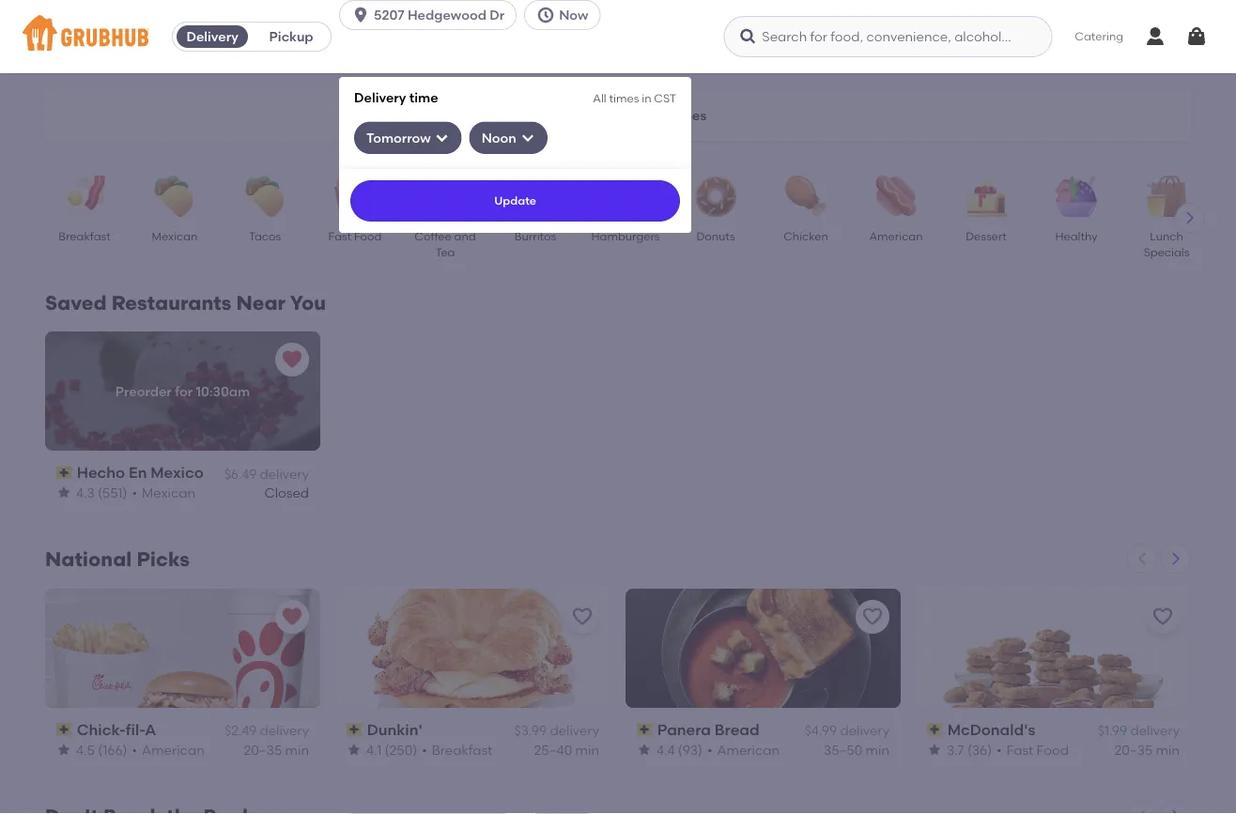 Task type: describe. For each thing, give the bounding box(es) containing it.
0 vertical spatial breakfast
[[59, 229, 111, 243]]

preorder
[[115, 383, 172, 399]]

• american for panera bread
[[708, 742, 780, 758]]

$6.49 delivery
[[224, 466, 309, 482]]

tea
[[436, 246, 455, 259]]

now button
[[525, 0, 609, 30]]

subscription pass image for chick-fil-a
[[56, 724, 73, 737]]

dunkin'
[[367, 721, 423, 740]]

near
[[236, 291, 286, 315]]

subscription pass image for panera bread
[[637, 724, 654, 737]]

star icon image for dunkin'
[[347, 743, 362, 758]]

20–35 for mcdonald's
[[1115, 742, 1154, 758]]

american for chick-fil-a
[[142, 742, 205, 758]]

3.7
[[947, 742, 965, 758]]

mexican image
[[142, 176, 208, 217]]

25–40
[[534, 742, 573, 758]]

burritos
[[515, 229, 557, 243]]

$4.99 delivery
[[805, 723, 890, 739]]

delivery for delivery
[[187, 29, 239, 45]]

catering
[[1076, 29, 1124, 43]]

$4.99
[[805, 723, 838, 739]]

lunch
[[1151, 229, 1184, 243]]

min for mcdonald's
[[1157, 742, 1181, 758]]

svg image inside 5207 hedgewood dr button
[[352, 6, 370, 24]]

5207 hedgewood dr
[[374, 7, 505, 23]]

hedgewood
[[408, 7, 487, 23]]

$3.99
[[515, 723, 547, 739]]

svg image for noon
[[521, 130, 536, 145]]

chick-
[[77, 721, 126, 740]]

save this restaurant image
[[571, 606, 594, 629]]

0 vertical spatial caret right icon image
[[1183, 211, 1198, 226]]

coffee and tea image
[[413, 176, 478, 217]]

grubhub plus flag logo image
[[530, 107, 552, 125]]

0 horizontal spatial fast
[[329, 229, 352, 243]]

tomorrow
[[367, 130, 431, 146]]

dessert
[[966, 229, 1007, 243]]

save this restaurant image for panera bread
[[862, 606, 884, 629]]

4.5 (166)
[[76, 742, 127, 758]]

chicken
[[784, 229, 829, 243]]

time
[[410, 89, 439, 105]]

closed
[[265, 485, 309, 501]]

for
[[175, 383, 193, 399]]

star icon image for mcdonald's
[[928, 743, 943, 758]]

save this restaurant button for mcdonald's
[[1147, 600, 1181, 634]]

1 horizontal spatial fast
[[1007, 742, 1034, 758]]

35–50 min
[[824, 742, 890, 758]]

picks
[[137, 548, 190, 572]]

a
[[145, 721, 156, 740]]

(551)
[[98, 485, 127, 501]]

delivery for panera bread
[[841, 723, 890, 739]]

lunch specials
[[1144, 229, 1190, 259]]

delivery button
[[173, 22, 252, 52]]

min for dunkin'
[[576, 742, 600, 758]]

1 vertical spatial food
[[1037, 742, 1070, 758]]

$1.99 delivery
[[1098, 723, 1181, 739]]

hamburgers
[[592, 229, 660, 243]]

and
[[455, 229, 476, 243]]

• fast food
[[997, 742, 1070, 758]]

2 horizontal spatial american
[[870, 229, 924, 243]]

american for panera bread
[[718, 742, 780, 758]]

tacos
[[249, 229, 281, 243]]

25–40 min
[[534, 742, 600, 758]]

1 vertical spatial mexican
[[142, 485, 196, 501]]

dessert image
[[954, 176, 1020, 217]]

min for panera bread
[[866, 742, 890, 758]]

• breakfast
[[422, 742, 493, 758]]

subscription pass image for dunkin'
[[347, 724, 363, 737]]

save this restaurant image for mcdonald's
[[1152, 606, 1175, 629]]

tacos image
[[232, 176, 298, 217]]

update
[[495, 194, 537, 208]]

panera
[[658, 721, 711, 740]]

saved restaurant button for hecho en mexico
[[275, 343, 309, 377]]

10:30am
[[196, 383, 250, 399]]

delivery for mcdonald's
[[1131, 723, 1181, 739]]

(250)
[[385, 742, 417, 758]]

$2.49
[[225, 723, 257, 739]]

delivery for delivery time
[[354, 89, 406, 105]]

burritos image
[[503, 176, 569, 217]]

national picks
[[45, 548, 190, 572]]

saved restaurant image
[[281, 606, 304, 629]]

noon
[[482, 130, 517, 146]]

you
[[290, 291, 326, 315]]

delivery down in
[[626, 107, 677, 123]]

20–35 min for mcdonald's
[[1115, 742, 1181, 758]]

4.1 (250)
[[367, 742, 417, 758]]

now
[[559, 7, 589, 23]]

pickup
[[269, 29, 314, 45]]

star icon image for panera bread
[[637, 743, 652, 758]]

0 vertical spatial food
[[354, 229, 382, 243]]

pickup button
[[252, 22, 331, 52]]

5207 hedgewood dr button
[[339, 0, 525, 30]]

20–35 for chick-fil-a
[[244, 742, 282, 758]]

breakfast image
[[52, 176, 117, 217]]

4.5
[[76, 742, 95, 758]]

delivery for hecho en mexico
[[260, 466, 309, 482]]



Task type: vqa. For each thing, say whether or not it's contained in the screenshot.
Star icon associated with Dunkin'
yes



Task type: locate. For each thing, give the bounding box(es) containing it.
food
[[354, 229, 382, 243], [1037, 742, 1070, 758]]

coffee and tea
[[415, 229, 476, 259]]

$2.49 delivery
[[225, 723, 309, 739]]

delivery right $1.99
[[1131, 723, 1181, 739]]

2 • american from the left
[[708, 742, 780, 758]]

1 horizontal spatial 20–35 min
[[1115, 742, 1181, 758]]

2 subscription pass image from the left
[[928, 724, 944, 737]]

saved
[[45, 291, 107, 315]]

donuts
[[697, 229, 736, 243]]

american down a at left
[[142, 742, 205, 758]]

delivery for chick-fil-a
[[260, 723, 309, 739]]

breakfast
[[59, 229, 111, 243], [432, 742, 493, 758]]

20–35 down $1.99 delivery
[[1115, 742, 1154, 758]]

20–35 min for chick-fil-a
[[244, 742, 309, 758]]

min
[[285, 742, 309, 758], [576, 742, 600, 758], [866, 742, 890, 758], [1157, 742, 1181, 758]]

star icon image left 4.3
[[56, 486, 71, 501]]

caret left icon image
[[1135, 552, 1150, 567]]

save this restaurant button for dunkin'
[[566, 600, 600, 634]]

star icon image for hecho en mexico
[[56, 486, 71, 501]]

(166)
[[98, 742, 127, 758]]

0 horizontal spatial save this restaurant button
[[566, 600, 600, 634]]

delivery right $2.49
[[260, 723, 309, 739]]

unlock
[[560, 107, 605, 123]]

2 save this restaurant button from the left
[[856, 600, 890, 634]]

• mexican
[[132, 485, 196, 501]]

star icon image for chick-fil-a
[[56, 743, 71, 758]]

1 save this restaurant image from the left
[[862, 606, 884, 629]]

1 horizontal spatial breakfast
[[432, 742, 493, 758]]

fast down mcdonald's
[[1007, 742, 1034, 758]]

all
[[593, 91, 607, 105]]

2 20–35 min from the left
[[1115, 742, 1181, 758]]

•
[[132, 485, 137, 501], [132, 742, 137, 758], [422, 742, 427, 758], [708, 742, 713, 758], [997, 742, 1003, 758]]

subscription pass image left hecho
[[56, 466, 73, 480]]

1 • american from the left
[[132, 742, 205, 758]]

min down $1.99 delivery
[[1157, 742, 1181, 758]]

subscription pass image for hecho en mexico
[[56, 466, 73, 480]]

all times in cst
[[593, 91, 677, 105]]

national
[[45, 548, 132, 572]]

mexican down mexican image
[[152, 229, 198, 243]]

20–35 min down $2.49 delivery
[[244, 742, 309, 758]]

subscription pass image left panera
[[637, 724, 654, 737]]

food down fast food image
[[354, 229, 382, 243]]

1 horizontal spatial • american
[[708, 742, 780, 758]]

update button
[[351, 180, 681, 222]]

unlock $0 delivery fees
[[560, 107, 707, 123]]

1 horizontal spatial food
[[1037, 742, 1070, 758]]

min right 35–50 in the bottom of the page
[[866, 742, 890, 758]]

delivery left pickup at left top
[[187, 29, 239, 45]]

lunch specials image
[[1134, 176, 1200, 217]]

svg image down the grubhub plus flag logo
[[521, 130, 536, 145]]

min for chick-fil-a
[[285, 742, 309, 758]]

1 20–35 from the left
[[244, 742, 282, 758]]

fast down fast food image
[[329, 229, 352, 243]]

healthy image
[[1044, 176, 1110, 217]]

svg image left now
[[537, 6, 556, 24]]

1 horizontal spatial save this restaurant button
[[856, 600, 890, 634]]

1 horizontal spatial 20–35
[[1115, 742, 1154, 758]]

catering button
[[1062, 15, 1137, 58]]

1 min from the left
[[285, 742, 309, 758]]

0 horizontal spatial 20–35
[[244, 742, 282, 758]]

$1.99
[[1098, 723, 1128, 739]]

20–35
[[244, 742, 282, 758], [1115, 742, 1154, 758]]

0 horizontal spatial • american
[[132, 742, 205, 758]]

1 horizontal spatial american
[[718, 742, 780, 758]]

hecho
[[77, 464, 125, 482]]

hamburgers image
[[593, 176, 659, 217]]

4.4
[[657, 742, 675, 758]]

4.3
[[76, 485, 95, 501]]

2 saved restaurant button from the top
[[275, 600, 309, 634]]

delivery for dunkin'
[[550, 723, 600, 739]]

fees
[[680, 107, 707, 123]]

0 horizontal spatial save this restaurant image
[[862, 606, 884, 629]]

1 vertical spatial breakfast
[[432, 742, 493, 758]]

20–35 min
[[244, 742, 309, 758], [1115, 742, 1181, 758]]

specials
[[1144, 246, 1190, 259]]

preorder for 10:30am
[[115, 383, 250, 399]]

2 horizontal spatial svg image
[[1186, 25, 1209, 48]]

coffee
[[415, 229, 452, 243]]

cst
[[655, 91, 677, 105]]

• down en
[[132, 485, 137, 501]]

delivery
[[626, 107, 677, 123], [260, 466, 309, 482], [260, 723, 309, 739], [550, 723, 600, 739], [841, 723, 890, 739], [1131, 723, 1181, 739]]

0 vertical spatial mexican
[[152, 229, 198, 243]]

min down $2.49 delivery
[[285, 742, 309, 758]]

saved restaurant button for chick-fil-a
[[275, 600, 309, 634]]

1 saved restaurant button from the top
[[275, 343, 309, 377]]

fast food image
[[322, 176, 388, 217]]

delivery time
[[354, 89, 439, 105]]

• right (36)
[[997, 742, 1003, 758]]

4.1
[[367, 742, 382, 758]]

star icon image left 3.7
[[928, 743, 943, 758]]

1 horizontal spatial svg image
[[521, 130, 536, 145]]

1 horizontal spatial delivery
[[354, 89, 406, 105]]

• down the fil-
[[132, 742, 137, 758]]

delivery inside button
[[187, 29, 239, 45]]

4 min from the left
[[1157, 742, 1181, 758]]

mexico
[[151, 464, 204, 482]]

in
[[642, 91, 652, 105]]

• for panera bread
[[708, 742, 713, 758]]

svg image for tomorrow
[[435, 130, 450, 145]]

2 save this restaurant image from the left
[[1152, 606, 1175, 629]]

• for hecho en mexico
[[132, 485, 137, 501]]

(93)
[[678, 742, 703, 758]]

1 horizontal spatial svg image
[[739, 27, 758, 46]]

1 vertical spatial caret right icon image
[[1169, 552, 1184, 567]]

caret right icon image up lunch
[[1183, 211, 1198, 226]]

• for chick-fil-a
[[132, 742, 137, 758]]

4.3 (551)
[[76, 485, 127, 501]]

$0
[[608, 107, 623, 123]]

0 horizontal spatial breakfast
[[59, 229, 111, 243]]

star icon image
[[56, 486, 71, 501], [56, 743, 71, 758], [347, 743, 362, 758], [637, 743, 652, 758], [928, 743, 943, 758]]

fil-
[[126, 721, 145, 740]]

0 horizontal spatial svg image
[[435, 130, 450, 145]]

0 horizontal spatial delivery
[[187, 29, 239, 45]]

dr
[[490, 7, 505, 23]]

1 horizontal spatial subscription pass image
[[347, 724, 363, 737]]

main navigation navigation
[[0, 0, 1237, 815]]

american image
[[864, 176, 930, 217]]

svg image inside now button
[[537, 6, 556, 24]]

subscription pass image
[[56, 724, 73, 737], [928, 724, 944, 737]]

svg image right the tomorrow
[[435, 130, 450, 145]]

1 save this restaurant button from the left
[[566, 600, 600, 634]]

0 horizontal spatial subscription pass image
[[56, 466, 73, 480]]

35–50
[[824, 742, 863, 758]]

• american for chick-fil-a
[[132, 742, 205, 758]]

mcdonald's
[[948, 721, 1036, 740]]

american down bread
[[718, 742, 780, 758]]

caret right icon image
[[1183, 211, 1198, 226], [1169, 552, 1184, 567], [1169, 809, 1184, 815]]

breakfast down breakfast 'image'
[[59, 229, 111, 243]]

• right '(93)'
[[708, 742, 713, 758]]

20–35 down $2.49 delivery
[[244, 742, 282, 758]]

0 vertical spatial saved restaurant button
[[275, 343, 309, 377]]

20–35 min down $1.99 delivery
[[1115, 742, 1181, 758]]

• for mcdonald's
[[997, 742, 1003, 758]]

donuts image
[[683, 176, 749, 217]]

2 min from the left
[[576, 742, 600, 758]]

1 20–35 min from the left
[[244, 742, 309, 758]]

caret right icon image down $1.99 delivery
[[1169, 809, 1184, 815]]

1 vertical spatial saved restaurant button
[[275, 600, 309, 634]]

panera bread
[[658, 721, 760, 740]]

1 subscription pass image from the left
[[56, 724, 73, 737]]

subscription pass image left dunkin'
[[347, 724, 363, 737]]

subscription pass image left chick-
[[56, 724, 73, 737]]

$6.49
[[224, 466, 257, 482]]

save this restaurant button for panera bread
[[856, 600, 890, 634]]

delivery up 35–50 min
[[841, 723, 890, 739]]

$3.99 delivery
[[515, 723, 600, 739]]

svg image
[[537, 6, 556, 24], [435, 130, 450, 145], [521, 130, 536, 145]]

save this restaurant image
[[862, 606, 884, 629], [1152, 606, 1175, 629]]

0 horizontal spatial food
[[354, 229, 382, 243]]

star icon image left 4.4
[[637, 743, 652, 758]]

delivery
[[187, 29, 239, 45], [354, 89, 406, 105]]

delivery left 'time'
[[354, 89, 406, 105]]

chicken image
[[774, 176, 839, 217]]

save this restaurant button
[[566, 600, 600, 634], [856, 600, 890, 634], [1147, 600, 1181, 634]]

1 vertical spatial delivery
[[354, 89, 406, 105]]

1 horizontal spatial save this restaurant image
[[1152, 606, 1175, 629]]

0 horizontal spatial 20–35 min
[[244, 742, 309, 758]]

• american down bread
[[708, 742, 780, 758]]

en
[[129, 464, 147, 482]]

american down american image on the top right of the page
[[870, 229, 924, 243]]

times
[[610, 91, 639, 105]]

4.4 (93)
[[657, 742, 703, 758]]

• american down a at left
[[132, 742, 205, 758]]

2 vertical spatial caret right icon image
[[1169, 809, 1184, 815]]

0 vertical spatial delivery
[[187, 29, 239, 45]]

subscription pass image left mcdonald's
[[928, 724, 944, 737]]

3 min from the left
[[866, 742, 890, 758]]

mexican
[[152, 229, 198, 243], [142, 485, 196, 501]]

delivery up closed on the left of page
[[260, 466, 309, 482]]

(36)
[[968, 742, 993, 758]]

saved restaurants near you
[[45, 291, 326, 315]]

hecho en mexico
[[77, 464, 204, 482]]

mexican down mexico
[[142, 485, 196, 501]]

star icon image left 4.1 on the left bottom
[[347, 743, 362, 758]]

healthy
[[1056, 229, 1098, 243]]

breakfast right (250)
[[432, 742, 493, 758]]

min right 25–40
[[576, 742, 600, 758]]

3.7 (36)
[[947, 742, 993, 758]]

restaurants
[[112, 291, 232, 315]]

2 20–35 from the left
[[1115, 742, 1154, 758]]

3 save this restaurant button from the left
[[1147, 600, 1181, 634]]

5207
[[374, 7, 405, 23]]

subscription pass image for mcdonald's
[[928, 724, 944, 737]]

1 vertical spatial fast
[[1007, 742, 1034, 758]]

1 horizontal spatial subscription pass image
[[928, 724, 944, 737]]

svg image
[[352, 6, 370, 24], [1186, 25, 1209, 48], [739, 27, 758, 46]]

• for dunkin'
[[422, 742, 427, 758]]

chick-fil-a
[[77, 721, 156, 740]]

fast food
[[329, 229, 382, 243]]

subscription pass image
[[56, 466, 73, 480], [347, 724, 363, 737], [637, 724, 654, 737]]

food right (36)
[[1037, 742, 1070, 758]]

caret right icon image right the "caret left icon"
[[1169, 552, 1184, 567]]

0 vertical spatial fast
[[329, 229, 352, 243]]

• right (250)
[[422, 742, 427, 758]]

2 horizontal spatial save this restaurant button
[[1147, 600, 1181, 634]]

bread
[[715, 721, 760, 740]]

0 horizontal spatial subscription pass image
[[56, 724, 73, 737]]

delivery up 25–40 min
[[550, 723, 600, 739]]

2 horizontal spatial subscription pass image
[[637, 724, 654, 737]]

saved restaurant image
[[281, 349, 304, 371]]

0 horizontal spatial american
[[142, 742, 205, 758]]

star icon image left 4.5
[[56, 743, 71, 758]]

0 horizontal spatial svg image
[[352, 6, 370, 24]]

american
[[870, 229, 924, 243], [142, 742, 205, 758], [718, 742, 780, 758]]

2 horizontal spatial svg image
[[537, 6, 556, 24]]



